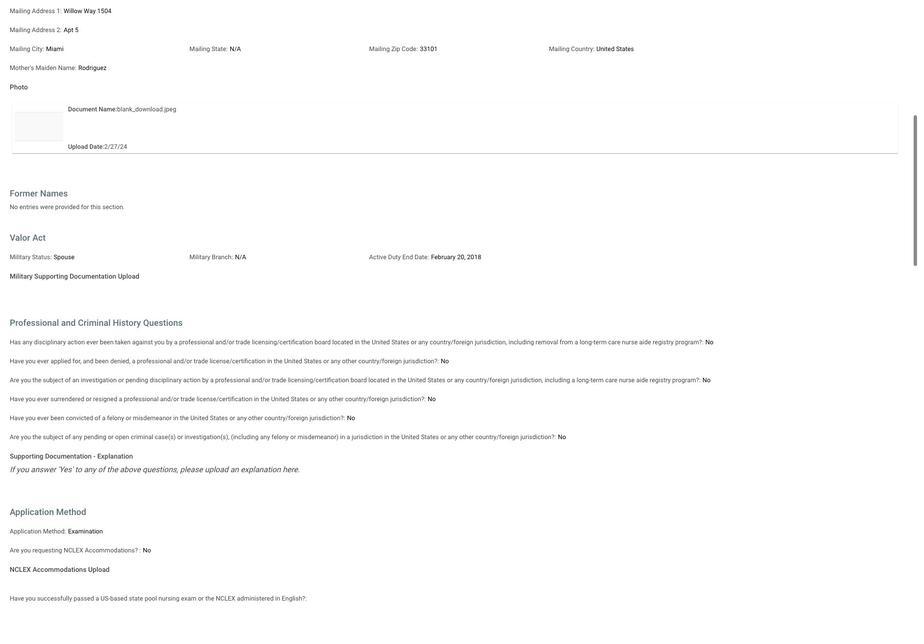 Task type: locate. For each thing, give the bounding box(es) containing it.
heading
[[10, 188, 909, 198], [10, 233, 909, 243], [10, 318, 909, 328], [10, 507, 909, 517]]

cropped photo - blank_download.jpeg image
[[15, 106, 63, 149]]

3 heading from the top
[[10, 318, 909, 328]]

4 heading from the top
[[10, 507, 909, 517]]



Task type: vqa. For each thing, say whether or not it's contained in the screenshot.
text box
no



Task type: describe. For each thing, give the bounding box(es) containing it.
2 heading from the top
[[10, 233, 909, 243]]

1 heading from the top
[[10, 188, 909, 198]]



